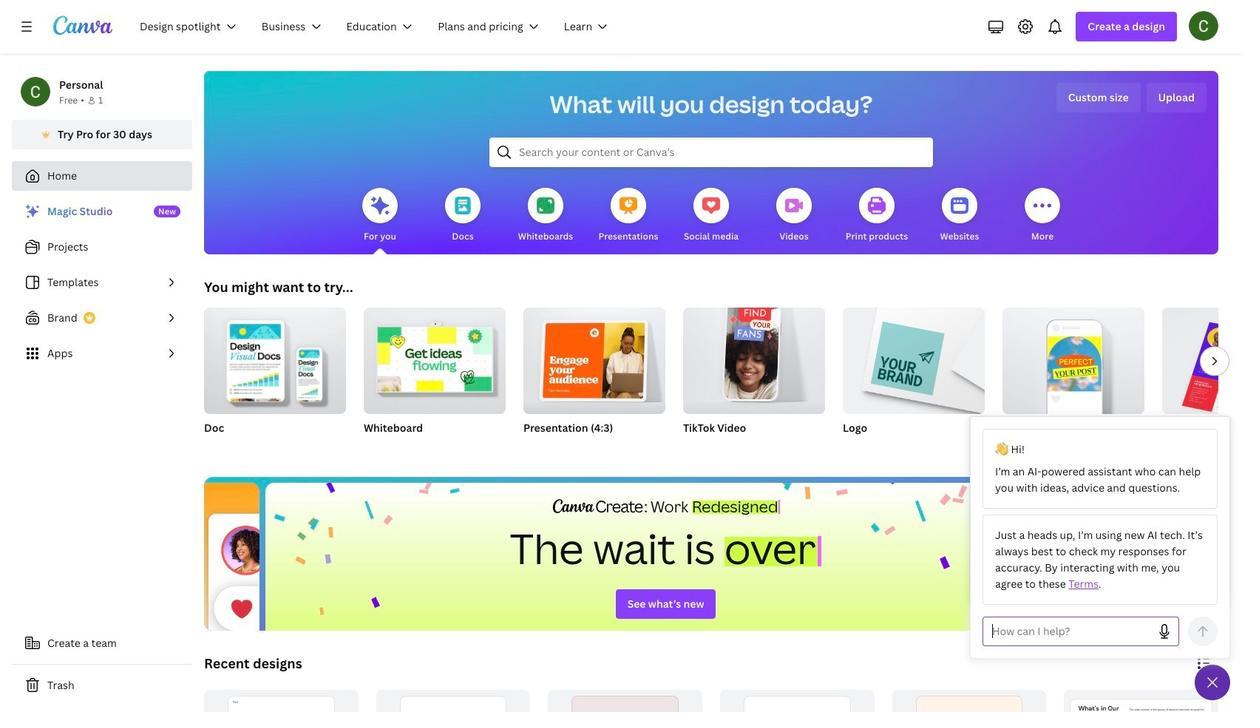 Task type: describe. For each thing, give the bounding box(es) containing it.
christina overa image
[[1189, 11, 1219, 41]]

Search search field
[[519, 138, 904, 166]]

How can I help? text field
[[992, 617, 1150, 646]]



Task type: vqa. For each thing, say whether or not it's contained in the screenshot.
The within the $29.99 for the first 5 people $14.99/person for person 6 - 10
no



Task type: locate. For each thing, give the bounding box(es) containing it.
group
[[683, 299, 825, 454], [204, 308, 346, 454], [204, 308, 346, 414], [364, 308, 506, 454], [364, 308, 506, 414], [524, 308, 665, 454], [524, 308, 665, 414], [843, 308, 985, 454], [1003, 308, 1145, 454], [1003, 308, 1145, 414], [1162, 308, 1242, 454], [204, 690, 358, 712], [376, 690, 530, 712], [548, 690, 702, 712], [720, 690, 874, 712], [892, 690, 1047, 712], [1064, 690, 1219, 712]]

top level navigation element
[[130, 12, 624, 41]]

None search field
[[489, 138, 933, 167]]

list
[[12, 197, 192, 368]]



